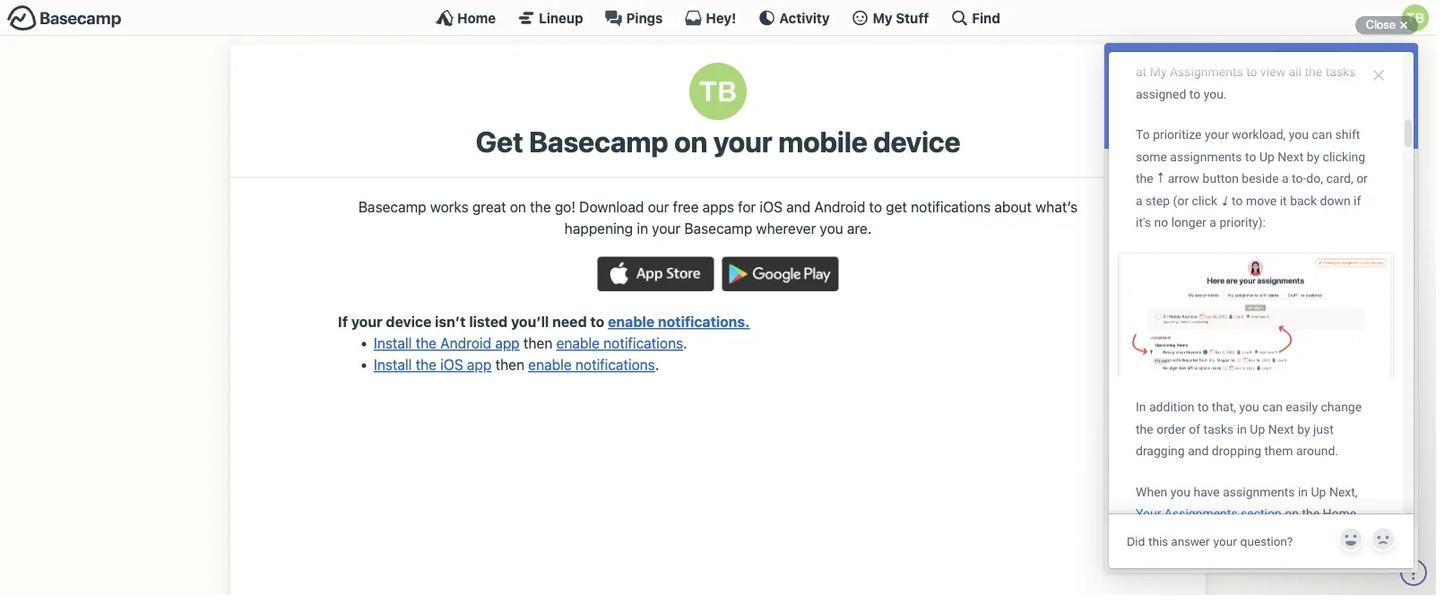 Task type: describe. For each thing, give the bounding box(es) containing it.
notifications.
[[658, 313, 750, 330]]

0 vertical spatial then
[[524, 335, 553, 352]]

on inside basecamp works great on the go! download our free apps for ios and android to get notifications about what's happening in your basecamp wherever you are.
[[510, 198, 526, 215]]

find
[[973, 10, 1001, 26]]

enable notifications link for install the ios app
[[528, 356, 655, 373]]

the inside basecamp works great on the go! download our free apps for ios and android to get notifications about what's happening in your basecamp wherever you are.
[[530, 198, 551, 215]]

your inside basecamp works great on the go! download our free apps for ios and android to get notifications about what's happening in your basecamp wherever you are.
[[652, 220, 681, 237]]

ios inside basecamp works great on the go! download our free apps for ios and android to get notifications about what's happening in your basecamp wherever you are.
[[760, 198, 783, 215]]

install the ios app link
[[374, 356, 492, 373]]

2 horizontal spatial your
[[714, 125, 773, 159]]

android inside if your device isn't listed you'll need to enable notifications. install the android app then enable notifications . install the ios app then enable notifications .
[[441, 335, 492, 352]]

if your device isn't listed you'll need to enable notifications. install the android app then enable notifications . install the ios app then enable notifications .
[[338, 313, 750, 373]]

go!
[[555, 198, 576, 215]]

isn't
[[435, 313, 466, 330]]

what's
[[1036, 198, 1078, 215]]

2 vertical spatial the
[[416, 356, 437, 373]]

cross small image
[[1394, 14, 1415, 36]]

works
[[430, 198, 469, 215]]

close button
[[1356, 14, 1419, 36]]

listed
[[469, 313, 508, 330]]

0 vertical spatial enable
[[608, 313, 655, 330]]

pings
[[627, 10, 663, 26]]

2 vertical spatial notifications
[[576, 356, 655, 373]]

hey!
[[706, 10, 737, 26]]

activity link
[[758, 9, 830, 27]]

1 vertical spatial enable
[[557, 335, 600, 352]]

to inside if your device isn't listed you'll need to enable notifications. install the android app then enable notifications . install the ios app then enable notifications .
[[591, 313, 605, 330]]

to inside basecamp works great on the go! download our free apps for ios and android to get notifications about what's happening in your basecamp wherever you are.
[[869, 198, 883, 215]]

get
[[476, 125, 523, 159]]

download on the play store image
[[722, 257, 839, 291]]

in
[[637, 220, 648, 237]]

my stuff
[[873, 10, 929, 26]]

0 vertical spatial device
[[874, 125, 961, 159]]

lineup
[[539, 10, 583, 26]]

my
[[873, 10, 893, 26]]

you
[[820, 220, 844, 237]]

1 vertical spatial then
[[496, 356, 525, 373]]

need
[[553, 313, 587, 330]]

you'll
[[511, 313, 549, 330]]

2 vertical spatial enable
[[528, 356, 572, 373]]

lineup link
[[518, 9, 583, 27]]

1 horizontal spatial basecamp
[[529, 125, 669, 159]]

pings button
[[605, 9, 663, 27]]

your inside if your device isn't listed you'll need to enable notifications. install the android app then enable notifications . install the ios app then enable notifications .
[[351, 313, 383, 330]]

switch accounts image
[[7, 4, 122, 32]]

ios inside if your device isn't listed you'll need to enable notifications. install the android app then enable notifications . install the ios app then enable notifications .
[[441, 356, 464, 373]]

about
[[995, 198, 1032, 215]]

install the android app link
[[374, 335, 520, 352]]

android inside basecamp works great on the go! download our free apps for ios and android to get notifications about what's happening in your basecamp wherever you are.
[[815, 198, 866, 215]]

device inside if your device isn't listed you'll need to enable notifications. install the android app then enable notifications . install the ios app then enable notifications .
[[386, 313, 432, 330]]

notifications for .
[[604, 335, 684, 352]]

notifications for about
[[911, 198, 991, 215]]

2 install from the top
[[374, 356, 412, 373]]



Task type: vqa. For each thing, say whether or not it's contained in the screenshot.
›
no



Task type: locate. For each thing, give the bounding box(es) containing it.
1 vertical spatial on
[[510, 198, 526, 215]]

for
[[738, 198, 756, 215]]

0 horizontal spatial device
[[386, 313, 432, 330]]

happening
[[565, 220, 633, 237]]

stuff
[[896, 10, 929, 26]]

1 horizontal spatial app
[[495, 335, 520, 352]]

1 vertical spatial ios
[[441, 356, 464, 373]]

great
[[472, 198, 506, 215]]

0 vertical spatial install
[[374, 335, 412, 352]]

0 horizontal spatial your
[[351, 313, 383, 330]]

notifications inside basecamp works great on the go! download our free apps for ios and android to get notifications about what's happening in your basecamp wherever you are.
[[911, 198, 991, 215]]

notifications down 'enable notifications.' link
[[604, 335, 684, 352]]

0 vertical spatial ios
[[760, 198, 783, 215]]

.
[[684, 335, 687, 352], [655, 356, 659, 373]]

get
[[886, 198, 908, 215]]

1 install from the top
[[374, 335, 412, 352]]

0 horizontal spatial basecamp
[[359, 198, 427, 215]]

1 vertical spatial your
[[652, 220, 681, 237]]

0 horizontal spatial .
[[655, 356, 659, 373]]

download on the app store image
[[598, 257, 714, 291]]

enable notifications link
[[557, 335, 684, 352], [528, 356, 655, 373]]

1 horizontal spatial device
[[874, 125, 961, 159]]

1 horizontal spatial .
[[684, 335, 687, 352]]

basecamp up the download
[[529, 125, 669, 159]]

0 horizontal spatial on
[[510, 198, 526, 215]]

1 vertical spatial app
[[467, 356, 492, 373]]

basecamp
[[529, 125, 669, 159], [359, 198, 427, 215], [685, 220, 753, 237]]

0 horizontal spatial android
[[441, 335, 492, 352]]

download
[[580, 198, 644, 215]]

my stuff button
[[852, 9, 929, 27]]

0 vertical spatial the
[[530, 198, 551, 215]]

notifications
[[911, 198, 991, 215], [604, 335, 684, 352], [576, 356, 655, 373]]

the
[[530, 198, 551, 215], [416, 335, 437, 352], [416, 356, 437, 373]]

0 vertical spatial your
[[714, 125, 773, 159]]

1 horizontal spatial ios
[[760, 198, 783, 215]]

1 horizontal spatial on
[[674, 125, 708, 159]]

2 vertical spatial basecamp
[[685, 220, 753, 237]]

install down the install the android app link
[[374, 356, 412, 373]]

ios down the install the android app link
[[441, 356, 464, 373]]

on right the great
[[510, 198, 526, 215]]

1 vertical spatial the
[[416, 335, 437, 352]]

your right if
[[351, 313, 383, 330]]

0 vertical spatial enable notifications link
[[557, 335, 684, 352]]

1 vertical spatial notifications
[[604, 335, 684, 352]]

ios
[[760, 198, 783, 215], [441, 356, 464, 373]]

basecamp left works
[[359, 198, 427, 215]]

0 vertical spatial on
[[674, 125, 708, 159]]

the up install the ios app link
[[416, 335, 437, 352]]

2 horizontal spatial basecamp
[[685, 220, 753, 237]]

1 vertical spatial basecamp
[[359, 198, 427, 215]]

are.
[[847, 220, 872, 237]]

cross small image
[[1394, 14, 1415, 36]]

1 vertical spatial android
[[441, 335, 492, 352]]

basecamp down apps
[[685, 220, 753, 237]]

to right the need
[[591, 313, 605, 330]]

app
[[495, 335, 520, 352], [467, 356, 492, 373]]

1 vertical spatial device
[[386, 313, 432, 330]]

2 vertical spatial your
[[351, 313, 383, 330]]

if
[[338, 313, 348, 330]]

device up get
[[874, 125, 961, 159]]

wherever
[[756, 220, 816, 237]]

on
[[674, 125, 708, 159], [510, 198, 526, 215]]

app down listed
[[495, 335, 520, 352]]

device
[[874, 125, 961, 159], [386, 313, 432, 330]]

enable notifications. link
[[608, 313, 750, 330]]

tim burton image
[[690, 63, 747, 120]]

hey! button
[[685, 9, 737, 27]]

0 vertical spatial to
[[869, 198, 883, 215]]

enable
[[608, 313, 655, 330], [557, 335, 600, 352], [528, 356, 572, 373]]

mobile
[[779, 125, 868, 159]]

1 horizontal spatial your
[[652, 220, 681, 237]]

find button
[[951, 9, 1001, 27]]

close
[[1367, 18, 1396, 31]]

0 vertical spatial android
[[815, 198, 866, 215]]

device left isn't
[[386, 313, 432, 330]]

your down tim burton image
[[714, 125, 773, 159]]

notifications right get
[[911, 198, 991, 215]]

enable notifications link for install the android app
[[557, 335, 684, 352]]

install up install the ios app link
[[374, 335, 412, 352]]

to left get
[[869, 198, 883, 215]]

home
[[457, 10, 496, 26]]

0 horizontal spatial app
[[467, 356, 492, 373]]

your
[[714, 125, 773, 159], [652, 220, 681, 237], [351, 313, 383, 330]]

notifications down the need
[[576, 356, 655, 373]]

our
[[648, 198, 670, 215]]

app down the install the android app link
[[467, 356, 492, 373]]

0 vertical spatial app
[[495, 335, 520, 352]]

0 vertical spatial notifications
[[911, 198, 991, 215]]

on down tim burton image
[[674, 125, 708, 159]]

home link
[[436, 9, 496, 27]]

1 vertical spatial to
[[591, 313, 605, 330]]

and
[[787, 198, 811, 215]]

1 vertical spatial enable notifications link
[[528, 356, 655, 373]]

activity
[[780, 10, 830, 26]]

0 vertical spatial basecamp
[[529, 125, 669, 159]]

to
[[869, 198, 883, 215], [591, 313, 605, 330]]

ios right the for at right top
[[760, 198, 783, 215]]

then
[[524, 335, 553, 352], [496, 356, 525, 373]]

install
[[374, 335, 412, 352], [374, 356, 412, 373]]

android
[[815, 198, 866, 215], [441, 335, 492, 352]]

1 horizontal spatial to
[[869, 198, 883, 215]]

get basecamp on your mobile device
[[476, 125, 961, 159]]

your down our
[[652, 220, 681, 237]]

0 horizontal spatial to
[[591, 313, 605, 330]]

0 horizontal spatial ios
[[441, 356, 464, 373]]

the down the install the android app link
[[416, 356, 437, 373]]

apps
[[703, 198, 735, 215]]

0 vertical spatial .
[[684, 335, 687, 352]]

1 horizontal spatial android
[[815, 198, 866, 215]]

main element
[[0, 0, 1437, 36]]

1 vertical spatial .
[[655, 356, 659, 373]]

the left go!
[[530, 198, 551, 215]]

basecamp works great on the go! download our free apps for ios and android to get notifications about what's happening in your basecamp wherever you are.
[[359, 198, 1078, 237]]

android up the you
[[815, 198, 866, 215]]

1 vertical spatial install
[[374, 356, 412, 373]]

android down isn't
[[441, 335, 492, 352]]

free
[[673, 198, 699, 215]]



